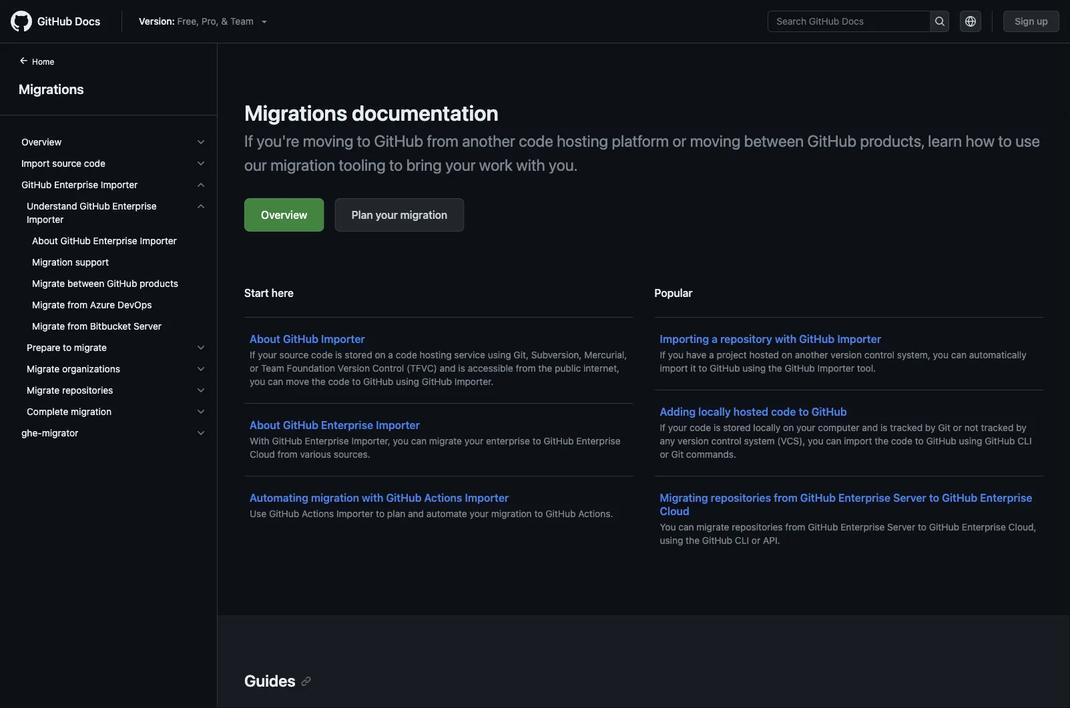 Task type: describe. For each thing, give the bounding box(es) containing it.
your right plan
[[376, 209, 398, 221]]

you inside about github importer if your source code is stored on a code hosting service using git, subversion, mercurial, or team foundation version control (tfvc) and is accessible from the public internet, you can move the code to github using github importer.
[[250, 376, 265, 387]]

migrate between github products
[[32, 278, 178, 289]]

&
[[221, 16, 228, 27]]

migrations for migrations
[[19, 81, 84, 96]]

sources.
[[334, 449, 370, 460]]

complete migration
[[27, 406, 111, 417]]

between inside understand github enterprise importer "element"
[[67, 278, 104, 289]]

docs
[[75, 15, 100, 28]]

migrating repositories from github enterprise server to github enterprise cloud you can migrate repositories from github enterprise server to github enterprise cloud, using the github cli or api.
[[660, 492, 1037, 546]]

complete
[[27, 406, 68, 417]]

importer down import source code dropdown button
[[101, 179, 138, 190]]

control inside adding locally hosted code to github if your code is stored locally on your computer and is tracked by git or not tracked by any version control system (vcs), you can import the code to github using github cli or git commands.
[[711, 436, 742, 447]]

sc 9kayk9 0 image for ghe-migrator
[[196, 428, 206, 439]]

learn
[[928, 132, 962, 150]]

about github importer if your source code is stored on a code hosting service using git, subversion, mercurial, or team foundation version control (tfvc) and is accessible from the public internet, you can move the code to github using github importer.
[[250, 333, 627, 387]]

have
[[686, 350, 707, 361]]

repository
[[720, 333, 772, 345]]

commands.
[[686, 449, 736, 460]]

adding
[[660, 406, 696, 418]]

prepare to migrate button
[[16, 337, 212, 359]]

complete migration button
[[16, 401, 212, 423]]

platform
[[612, 132, 669, 150]]

if inside importing a repository with github importer if you have a project hosted on another version control system, you can automatically import it to github using the github importer tool.
[[660, 350, 666, 361]]

how
[[966, 132, 995, 150]]

here
[[272, 287, 294, 299]]

our
[[244, 156, 267, 174]]

move
[[286, 376, 309, 387]]

the inside importing a repository with github importer if you have a project hosted on another version control system, you can automatically import it to github using the github importer tool.
[[768, 363, 782, 374]]

adding locally hosted code to github if your code is stored locally on your computer and is tracked by git or not tracked by any version control system (vcs), you can import the code to github using github cli or git commands.
[[660, 406, 1032, 460]]

internet,
[[584, 363, 620, 374]]

hosting inside the "migrations documentation if you're moving to github from another code hosting platform or moving between github products, learn how to use our migration tooling to bring your work with you."
[[557, 132, 608, 150]]

migrations link
[[16, 79, 201, 99]]

importer inside about github importer if your source code is stored on a code hosting service using git, subversion, mercurial, or team foundation version control (tfvc) and is accessible from the public internet, you can move the code to github using github importer.
[[321, 333, 365, 345]]

triangle down image
[[259, 16, 270, 27]]

not
[[965, 422, 979, 433]]

use
[[250, 508, 267, 519]]

plan
[[352, 209, 373, 221]]

sign up link
[[1004, 11, 1060, 32]]

products
[[140, 278, 178, 289]]

migrate from azure devops
[[32, 299, 152, 310]]

you.
[[549, 156, 578, 174]]

migrate organizations
[[27, 364, 120, 375]]

code inside dropdown button
[[84, 158, 105, 169]]

migrate for migrate repositories
[[27, 385, 60, 396]]

pro,
[[202, 16, 219, 27]]

overview inside dropdown button
[[21, 137, 62, 148]]

importing
[[660, 333, 709, 345]]

prepare
[[27, 342, 60, 353]]

on for importing a repository with github importer
[[782, 350, 792, 361]]

team inside about github importer if your source code is stored on a code hosting service using git, subversion, mercurial, or team foundation version control (tfvc) and is accessible from the public internet, you can move the code to github using github importer.
[[261, 363, 284, 374]]

automating migration with github actions importer use github actions importer to plan and automate your migration to github actions.
[[250, 492, 613, 519]]

your inside "about github enterprise importer with github enterprise importer, you can migrate your enterprise to github enterprise cloud from various sources."
[[465, 436, 484, 447]]

sign up
[[1015, 16, 1048, 27]]

free,
[[177, 16, 199, 27]]

2 vertical spatial server
[[887, 522, 915, 533]]

importer up tool.
[[837, 333, 881, 345]]

bring
[[406, 156, 442, 174]]

to inside about github importer if your source code is stored on a code hosting service using git, subversion, mercurial, or team foundation version control (tfvc) and is accessible from the public internet, you can move the code to github using github importer.
[[352, 376, 361, 387]]

mercurial,
[[584, 350, 627, 361]]

search image
[[935, 16, 945, 27]]

migration support
[[32, 257, 109, 268]]

enterprise
[[486, 436, 530, 447]]

you right system,
[[933, 350, 949, 361]]

migration support link
[[16, 252, 212, 273]]

start
[[244, 287, 269, 299]]

sc 9kayk9 0 image for understand github enterprise importer
[[196, 201, 206, 212]]

products,
[[860, 132, 925, 150]]

migrate for migrate between github products
[[32, 278, 65, 289]]

your up (vcs),
[[797, 422, 816, 433]]

prepare to migrate
[[27, 342, 107, 353]]

and inside automating migration with github actions importer use github actions importer to plan and automate your migration to github actions.
[[408, 508, 424, 519]]

or inside about github importer if your source code is stored on a code hosting service using git, subversion, mercurial, or team foundation version control (tfvc) and is accessible from the public internet, you can move the code to github using github importer.
[[250, 363, 259, 374]]

foundation
[[287, 363, 335, 374]]

hosted inside adding locally hosted code to github if your code is stored locally on your computer and is tracked by git or not tracked by any version control system (vcs), you can import the code to github using github cli or git commands.
[[734, 406, 769, 418]]

about for about github importer
[[250, 333, 280, 345]]

or down any at the bottom right of page
[[660, 449, 669, 460]]

migrate for migrate from bitbucket server
[[32, 321, 65, 332]]

support
[[75, 257, 109, 268]]

version
[[338, 363, 370, 374]]

your inside the "migrations documentation if you're moving to github from another code hosting platform or moving between github products, learn how to use our migration tooling to bring your work with you."
[[445, 156, 476, 174]]

home link
[[13, 55, 76, 69]]

ghe-
[[21, 428, 42, 439]]

home
[[32, 57, 54, 66]]

you inside adding locally hosted code to github if your code is stored locally on your computer and is tracked by git or not tracked by any version control system (vcs), you can import the code to github using github cli or git commands.
[[808, 436, 824, 447]]

github docs
[[37, 15, 100, 28]]

from inside "about github enterprise importer with github enterprise importer, you can migrate your enterprise to github enterprise cloud from various sources."
[[277, 449, 298, 460]]

with
[[250, 436, 270, 447]]

version: free, pro, & team
[[139, 16, 254, 27]]

(vcs),
[[777, 436, 805, 447]]

understand github enterprise importer button
[[16, 196, 212, 230]]

up
[[1037, 16, 1048, 27]]

importer.
[[455, 376, 494, 387]]

public
[[555, 363, 581, 374]]

hosted inside importing a repository with github importer if you have a project hosted on another version control system, you can automatically import it to github using the github importer tool.
[[750, 350, 779, 361]]

2 tracked from the left
[[981, 422, 1014, 433]]

version inside adding locally hosted code to github if your code is stored locally on your computer and is tracked by git or not tracked by any version control system (vcs), you can import the code to github using github cli or git commands.
[[678, 436, 709, 447]]

automate
[[427, 508, 467, 519]]

or inside migrating repositories from github enterprise server to github enterprise cloud you can migrate repositories from github enterprise server to github enterprise cloud, using the github cli or api.
[[752, 535, 761, 546]]

import
[[21, 158, 50, 169]]

start here
[[244, 287, 294, 299]]

migrate organizations button
[[16, 359, 212, 380]]

migrations for migrations documentation if you're moving to github from another code hosting platform or moving between github products, learn how to use our migration tooling to bring your work with you.
[[244, 100, 347, 126]]

bitbucket
[[90, 321, 131, 332]]

git,
[[514, 350, 529, 361]]

migrator
[[42, 428, 78, 439]]

0 horizontal spatial locally
[[698, 406, 731, 418]]

your down the adding
[[668, 422, 687, 433]]

can inside "about github enterprise importer with github enterprise importer, you can migrate your enterprise to github enterprise cloud from various sources."
[[411, 436, 427, 447]]

github enterprise importer button
[[16, 174, 212, 196]]

about github enterprise importer link
[[16, 230, 212, 252]]

you inside "about github enterprise importer with github enterprise importer, you can migrate your enterprise to github enterprise cloud from various sources."
[[393, 436, 409, 447]]

documentation
[[352, 100, 499, 126]]

1 vertical spatial locally
[[753, 422, 781, 433]]

from inside "link"
[[67, 299, 87, 310]]

to inside importing a repository with github importer if you have a project hosted on another version control system, you can automatically import it to github using the github importer tool.
[[699, 363, 707, 374]]

migration inside dropdown button
[[71, 406, 111, 417]]

migration down sources.
[[311, 492, 359, 504]]

popular
[[655, 287, 693, 299]]

import inside adding locally hosted code to github if your code is stored locally on your computer and is tracked by git or not tracked by any version control system (vcs), you can import the code to github using github cli or git commands.
[[844, 436, 872, 447]]

0 horizontal spatial git
[[671, 449, 684, 460]]

automatically
[[969, 350, 1027, 361]]

on for adding locally hosted code to github
[[783, 422, 794, 433]]

using down the (tfvc)
[[396, 376, 419, 387]]

tool.
[[857, 363, 876, 374]]

migrate inside "about github enterprise importer with github enterprise importer, you can migrate your enterprise to github enterprise cloud from various sources."
[[429, 436, 462, 447]]

cloud,
[[1009, 522, 1037, 533]]

computer
[[818, 422, 860, 433]]

source inside about github importer if your source code is stored on a code hosting service using git, subversion, mercurial, or team foundation version control (tfvc) and is accessible from the public internet, you can move the code to github using github importer.
[[279, 350, 309, 361]]

subversion,
[[531, 350, 582, 361]]

migrate inside dropdown button
[[74, 342, 107, 353]]

ghe-migrator button
[[16, 423, 212, 444]]

can inside about github importer if your source code is stored on a code hosting service using git, subversion, mercurial, or team foundation version control (tfvc) and is accessible from the public internet, you can move the code to github using github importer.
[[268, 376, 283, 387]]

importer left tool.
[[818, 363, 855, 374]]

Search GitHub Docs search field
[[769, 11, 930, 31]]

repositories for migrating
[[711, 492, 771, 504]]

sc 9kayk9 0 image for complete migration
[[196, 407, 206, 417]]

code inside the "migrations documentation if you're moving to github from another code hosting platform or moving between github products, learn how to use our migration tooling to bring your work with you."
[[519, 132, 553, 150]]

using inside importing a repository with github importer if you have a project hosted on another version control system, you can automatically import it to github using the github importer tool.
[[743, 363, 766, 374]]

github docs link
[[11, 11, 111, 32]]

work
[[479, 156, 513, 174]]

or inside the "migrations documentation if you're moving to github from another code hosting platform or moving between github products, learn how to use our migration tooling to bring your work with you."
[[673, 132, 687, 150]]

if inside about github importer if your source code is stored on a code hosting service using git, subversion, mercurial, or team foundation version control (tfvc) and is accessible from the public internet, you can move the code to github using github importer.
[[250, 350, 255, 361]]

using up accessible
[[488, 350, 511, 361]]

importer left the plan at the bottom left
[[337, 508, 373, 519]]

plan your migration link
[[335, 198, 464, 232]]

from inside about github importer if your source code is stored on a code hosting service using git, subversion, mercurial, or team foundation version control (tfvc) and is accessible from the public internet, you can move the code to github using github importer.
[[516, 363, 536, 374]]



Task type: vqa. For each thing, say whether or not it's contained in the screenshot.
"Migrations" to the top
yes



Task type: locate. For each thing, give the bounding box(es) containing it.
locally
[[698, 406, 731, 418], [753, 422, 781, 433]]

using down project
[[743, 363, 766, 374]]

repositories
[[62, 385, 113, 396], [711, 492, 771, 504], [732, 522, 783, 533]]

3 sc 9kayk9 0 image from the top
[[196, 201, 206, 212]]

about for about github enterprise importer
[[250, 419, 280, 432]]

2 vertical spatial and
[[408, 508, 424, 519]]

import source code
[[21, 158, 105, 169]]

1 github enterprise importer element from the top
[[11, 174, 217, 423]]

0 vertical spatial cli
[[1018, 436, 1032, 447]]

0 vertical spatial with
[[516, 156, 545, 174]]

1 vertical spatial team
[[261, 363, 284, 374]]

importer up the automate
[[465, 492, 509, 504]]

github
[[37, 15, 72, 28], [374, 132, 423, 150], [808, 132, 857, 150], [21, 179, 52, 190], [80, 201, 110, 212], [60, 235, 91, 246], [107, 278, 137, 289], [283, 333, 318, 345], [799, 333, 835, 345], [710, 363, 740, 374], [785, 363, 815, 374], [363, 376, 393, 387], [422, 376, 452, 387], [812, 406, 847, 418], [283, 419, 318, 432], [272, 436, 302, 447], [544, 436, 574, 447], [926, 436, 957, 447], [985, 436, 1015, 447], [386, 492, 422, 504], [800, 492, 836, 504], [942, 492, 978, 504], [269, 508, 299, 519], [546, 508, 576, 519], [808, 522, 838, 533], [929, 522, 959, 533], [702, 535, 732, 546]]

sc 9kayk9 0 image for migrate organizations
[[196, 364, 206, 375]]

is up commands.
[[714, 422, 721, 433]]

0 vertical spatial source
[[52, 158, 81, 169]]

migrate
[[74, 342, 107, 353], [429, 436, 462, 447], [697, 522, 729, 533]]

0 vertical spatial server
[[133, 321, 162, 332]]

you
[[660, 522, 676, 533]]

understand github enterprise importer element containing about github enterprise importer
[[11, 230, 217, 337]]

1 horizontal spatial locally
[[753, 422, 781, 433]]

source up github enterprise importer at the left of the page
[[52, 158, 81, 169]]

with inside automating migration with github actions importer use github actions importer to plan and automate your migration to github actions.
[[362, 492, 383, 504]]

sc 9kayk9 0 image
[[196, 180, 206, 190]]

tracked left not
[[890, 422, 923, 433]]

sc 9kayk9 0 image inside import source code dropdown button
[[196, 158, 206, 169]]

your inside about github importer if your source code is stored on a code hosting service using git, subversion, mercurial, or team foundation version control (tfvc) and is accessible from the public internet, you can move the code to github using github importer.
[[258, 350, 277, 361]]

1 horizontal spatial team
[[261, 363, 284, 374]]

1 vertical spatial control
[[711, 436, 742, 447]]

stored
[[345, 350, 372, 361], [723, 422, 751, 433]]

with down sources.
[[362, 492, 383, 504]]

github enterprise importer element
[[11, 174, 217, 423], [11, 196, 217, 423]]

migrate from azure devops link
[[16, 294, 212, 316]]

0 horizontal spatial team
[[230, 16, 254, 27]]

migration
[[32, 257, 73, 268]]

with inside importing a repository with github importer if you have a project hosted on another version control system, you can automatically import it to github using the github importer tool.
[[775, 333, 797, 345]]

can left move
[[268, 376, 283, 387]]

importer,
[[351, 436, 391, 447]]

2 horizontal spatial and
[[862, 422, 878, 433]]

0 vertical spatial git
[[938, 422, 951, 433]]

migration inside the "migrations documentation if you're moving to github from another code hosting platform or moving between github products, learn how to use our migration tooling to bring your work with you."
[[270, 156, 335, 174]]

version up tool.
[[831, 350, 862, 361]]

0 horizontal spatial by
[[925, 422, 936, 433]]

sc 9kayk9 0 image inside understand github enterprise importer dropdown button
[[196, 201, 206, 212]]

between
[[744, 132, 804, 150], [67, 278, 104, 289]]

using inside adding locally hosted code to github if your code is stored locally on your computer and is tracked by git or not tracked by any version control system (vcs), you can import the code to github using github cli or git commands.
[[959, 436, 982, 447]]

1 vertical spatial import
[[844, 436, 872, 447]]

automating
[[250, 492, 308, 504]]

control up tool.
[[864, 350, 895, 361]]

1 vertical spatial git
[[671, 449, 684, 460]]

if up our
[[244, 132, 253, 150]]

select language: current language is english image
[[966, 16, 976, 27]]

with inside the "migrations documentation if you're moving to github from another code hosting platform or moving between github products, learn how to use our migration tooling to bring your work with you."
[[516, 156, 545, 174]]

1 understand github enterprise importer element from the top
[[11, 196, 217, 337]]

0 horizontal spatial control
[[711, 436, 742, 447]]

system,
[[897, 350, 931, 361]]

on inside about github importer if your source code is stored on a code hosting service using git, subversion, mercurial, or team foundation version control (tfvc) and is accessible from the public internet, you can move the code to github using github importer.
[[375, 350, 386, 361]]

can left automatically
[[951, 350, 967, 361]]

source inside dropdown button
[[52, 158, 81, 169]]

0 horizontal spatial overview
[[21, 137, 62, 148]]

0 vertical spatial and
[[440, 363, 456, 374]]

0 horizontal spatial migrations
[[19, 81, 84, 96]]

with
[[516, 156, 545, 174], [775, 333, 797, 345], [362, 492, 383, 504]]

your left the work
[[445, 156, 476, 174]]

api.
[[763, 535, 780, 546]]

a right have
[[709, 350, 714, 361]]

you
[[668, 350, 684, 361], [933, 350, 949, 361], [250, 376, 265, 387], [393, 436, 409, 447], [808, 436, 824, 447]]

server inside 'migrate from bitbucket server' link
[[133, 321, 162, 332]]

0 horizontal spatial actions
[[302, 508, 334, 519]]

hosted down repository
[[750, 350, 779, 361]]

with left you.
[[516, 156, 545, 174]]

you're
[[257, 132, 299, 150]]

1 horizontal spatial between
[[744, 132, 804, 150]]

cloud inside migrating repositories from github enterprise server to github enterprise cloud you can migrate repositories from github enterprise server to github enterprise cloud, using the github cli or api.
[[660, 505, 690, 518]]

the inside migrating repositories from github enterprise server to github enterprise cloud you can migrate repositories from github enterprise server to github enterprise cloud, using the github cli or api.
[[686, 535, 700, 546]]

git left not
[[938, 422, 951, 433]]

1 tracked from the left
[[890, 422, 923, 433]]

migration right the automate
[[491, 508, 532, 519]]

migrate left enterprise
[[429, 436, 462, 447]]

1 vertical spatial version
[[678, 436, 709, 447]]

is down service
[[458, 363, 465, 374]]

is
[[335, 350, 342, 361], [458, 363, 465, 374], [714, 422, 721, 433], [881, 422, 888, 433]]

a inside about github importer if your source code is stored on a code hosting service using git, subversion, mercurial, or team foundation version control (tfvc) and is accessible from the public internet, you can move the code to github using github importer.
[[388, 350, 393, 361]]

on up "control"
[[375, 350, 386, 361]]

or right the platform
[[673, 132, 687, 150]]

to inside "about github enterprise importer with github enterprise importer, you can migrate your enterprise to github enterprise cloud from various sources."
[[533, 436, 541, 447]]

sc 9kayk9 0 image for overview
[[196, 137, 206, 148]]

a up project
[[712, 333, 718, 345]]

stored up system
[[723, 422, 751, 433]]

any
[[660, 436, 675, 447]]

1 horizontal spatial migrations
[[244, 100, 347, 126]]

to inside dropdown button
[[63, 342, 72, 353]]

0 horizontal spatial version
[[678, 436, 709, 447]]

and right the plan at the bottom left
[[408, 508, 424, 519]]

migrations element
[[0, 54, 218, 707]]

cloud
[[250, 449, 275, 460], [660, 505, 690, 518]]

migrate inside "link"
[[32, 299, 65, 310]]

1 vertical spatial hosted
[[734, 406, 769, 418]]

on inside importing a repository with github importer if you have a project hosted on another version control system, you can automatically import it to github using the github importer tool.
[[782, 350, 792, 361]]

team
[[230, 16, 254, 27], [261, 363, 284, 374]]

can inside migrating repositories from github enterprise server to github enterprise cloud you can migrate repositories from github enterprise server to github enterprise cloud, using the github cli or api.
[[679, 522, 694, 533]]

understand github enterprise importer element containing understand github enterprise importer
[[11, 196, 217, 337]]

0 horizontal spatial migrate
[[74, 342, 107, 353]]

migration down bring
[[400, 209, 448, 221]]

1 moving from the left
[[303, 132, 353, 150]]

or left api. at bottom right
[[752, 535, 761, 546]]

if down importing
[[660, 350, 666, 361]]

another inside the "migrations documentation if you're moving to github from another code hosting platform or moving between github products, learn how to use our migration tooling to bring your work with you."
[[462, 132, 515, 150]]

1 vertical spatial migrate
[[429, 436, 462, 447]]

1 vertical spatial between
[[67, 278, 104, 289]]

git
[[938, 422, 951, 433], [671, 449, 684, 460]]

ghe-migrator
[[21, 428, 78, 439]]

guides link
[[244, 672, 312, 690]]

1 vertical spatial source
[[279, 350, 309, 361]]

0 vertical spatial hosted
[[750, 350, 779, 361]]

tracked right not
[[981, 422, 1014, 433]]

hosted
[[750, 350, 779, 361], [734, 406, 769, 418]]

about github enterprise importer
[[32, 235, 177, 246]]

1 horizontal spatial tracked
[[981, 422, 1014, 433]]

0 vertical spatial overview
[[21, 137, 62, 148]]

2 vertical spatial repositories
[[732, 522, 783, 533]]

various
[[300, 449, 331, 460]]

cloud down with
[[250, 449, 275, 460]]

4 sc 9kayk9 0 image from the top
[[196, 342, 206, 353]]

importing a repository with github importer if you have a project hosted on another version control system, you can automatically import it to github using the github importer tool.
[[660, 333, 1027, 374]]

0 horizontal spatial hosting
[[420, 350, 452, 361]]

can right you
[[679, 522, 694, 533]]

if up any at the bottom right of page
[[660, 422, 666, 433]]

understand
[[27, 201, 77, 212]]

overview down our
[[261, 209, 307, 221]]

sc 9kayk9 0 image for import source code
[[196, 158, 206, 169]]

importer inside "about github enterprise importer with github enterprise importer, you can migrate your enterprise to github enterprise cloud from various sources."
[[376, 419, 420, 432]]

1 horizontal spatial moving
[[690, 132, 741, 150]]

control inside importing a repository with github importer if you have a project hosted on another version control system, you can automatically import it to github using the github importer tool.
[[864, 350, 895, 361]]

1 sc 9kayk9 0 image from the top
[[196, 137, 206, 148]]

1 horizontal spatial control
[[864, 350, 895, 361]]

stored inside about github importer if your source code is stored on a code hosting service using git, subversion, mercurial, or team foundation version control (tfvc) and is accessible from the public internet, you can move the code to github using github importer.
[[345, 350, 372, 361]]

about inside understand github enterprise importer "element"
[[32, 235, 58, 246]]

you down importing
[[668, 350, 684, 361]]

from inside the "migrations documentation if you're moving to github from another code hosting platform or moving between github products, learn how to use our migration tooling to bring your work with you."
[[427, 132, 459, 150]]

your
[[445, 156, 476, 174], [376, 209, 398, 221], [258, 350, 277, 361], [668, 422, 687, 433], [797, 422, 816, 433], [465, 436, 484, 447], [470, 508, 489, 519]]

0 vertical spatial repositories
[[62, 385, 113, 396]]

2 moving from the left
[[690, 132, 741, 150]]

None search field
[[768, 11, 950, 32]]

0 horizontal spatial between
[[67, 278, 104, 289]]

1 horizontal spatial cloud
[[660, 505, 690, 518]]

version
[[831, 350, 862, 361], [678, 436, 709, 447]]

sc 9kayk9 0 image for prepare to migrate
[[196, 342, 206, 353]]

migrate down migrating
[[697, 522, 729, 533]]

understand github enterprise importer
[[27, 201, 157, 225]]

1 vertical spatial with
[[775, 333, 797, 345]]

a up "control"
[[388, 350, 393, 361]]

importer inside understand github enterprise importer
[[27, 214, 64, 225]]

control
[[372, 363, 404, 374]]

can right importer,
[[411, 436, 427, 447]]

1 horizontal spatial cli
[[1018, 436, 1032, 447]]

or left foundation
[[250, 363, 259, 374]]

6 sc 9kayk9 0 image from the top
[[196, 385, 206, 396]]

github enterprise importer element containing understand github enterprise importer
[[11, 196, 217, 423]]

hosting up you.
[[557, 132, 608, 150]]

1 horizontal spatial hosting
[[557, 132, 608, 150]]

migrate between github products link
[[16, 273, 212, 294]]

0 vertical spatial another
[[462, 132, 515, 150]]

and inside about github importer if your source code is stored on a code hosting service using git, subversion, mercurial, or team foundation version control (tfvc) and is accessible from the public internet, you can move the code to github using github importer.
[[440, 363, 456, 374]]

sc 9kayk9 0 image inside ghe-migrator dropdown button
[[196, 428, 206, 439]]

1 vertical spatial server
[[893, 492, 927, 504]]

another inside importing a repository with github importer if you have a project hosted on another version control system, you can automatically import it to github using the github importer tool.
[[795, 350, 828, 361]]

about github enterprise importer with github enterprise importer, you can migrate your enterprise to github enterprise cloud from various sources.
[[250, 419, 621, 460]]

on
[[375, 350, 386, 361], [782, 350, 792, 361], [783, 422, 794, 433]]

1 horizontal spatial git
[[938, 422, 951, 433]]

0 vertical spatial hosting
[[557, 132, 608, 150]]

2 horizontal spatial with
[[775, 333, 797, 345]]

migration down you're
[[270, 156, 335, 174]]

1 horizontal spatial overview
[[261, 209, 307, 221]]

plan
[[387, 508, 405, 519]]

stored up version
[[345, 350, 372, 361]]

between inside the "migrations documentation if you're moving to github from another code hosting platform or moving between github products, learn how to use our migration tooling to bring your work with you."
[[744, 132, 804, 150]]

migrate from bitbucket server link
[[16, 316, 212, 337]]

1 vertical spatial repositories
[[711, 492, 771, 504]]

if
[[244, 132, 253, 150], [250, 350, 255, 361], [660, 350, 666, 361], [660, 422, 666, 433]]

migrate up organizations
[[74, 342, 107, 353]]

import down computer
[[844, 436, 872, 447]]

1 vertical spatial stored
[[723, 422, 751, 433]]

is right computer
[[881, 422, 888, 433]]

system
[[744, 436, 775, 447]]

accessible
[[468, 363, 513, 374]]

0 horizontal spatial another
[[462, 132, 515, 150]]

github inside understand github enterprise importer
[[80, 201, 110, 212]]

by right not
[[1016, 422, 1027, 433]]

5 sc 9kayk9 0 image from the top
[[196, 364, 206, 375]]

migration
[[270, 156, 335, 174], [400, 209, 448, 221], [71, 406, 111, 417], [311, 492, 359, 504], [491, 508, 532, 519]]

organizations
[[62, 364, 120, 375]]

1 horizontal spatial with
[[516, 156, 545, 174]]

0 vertical spatial stored
[[345, 350, 372, 361]]

8 sc 9kayk9 0 image from the top
[[196, 428, 206, 439]]

sc 9kayk9 0 image inside complete migration dropdown button
[[196, 407, 206, 417]]

can inside importing a repository with github importer if you have a project hosted on another version control system, you can automatically import it to github using the github importer tool.
[[951, 350, 967, 361]]

service
[[454, 350, 485, 361]]

repositories inside dropdown button
[[62, 385, 113, 396]]

by left not
[[925, 422, 936, 433]]

1 vertical spatial actions
[[302, 508, 334, 519]]

migrate for migrate organizations
[[27, 364, 60, 375]]

cli inside migrating repositories from github enterprise server to github enterprise cloud you can migrate repositories from github enterprise server to github enterprise cloud, using the github cli or api.
[[735, 535, 749, 546]]

0 vertical spatial locally
[[698, 406, 731, 418]]

about inside about github importer if your source code is stored on a code hosting service using git, subversion, mercurial, or team foundation version control (tfvc) and is accessible from the public internet, you can move the code to github using github importer.
[[250, 333, 280, 345]]

1 horizontal spatial by
[[1016, 422, 1027, 433]]

stored inside adding locally hosted code to github if your code is stored locally on your computer and is tracked by git or not tracked by any version control system (vcs), you can import the code to github using github cli or git commands.
[[723, 422, 751, 433]]

0 horizontal spatial stored
[[345, 350, 372, 361]]

can down computer
[[826, 436, 842, 447]]

1 horizontal spatial actions
[[424, 492, 462, 504]]

and down service
[[440, 363, 456, 374]]

0 vertical spatial between
[[744, 132, 804, 150]]

1 horizontal spatial stored
[[723, 422, 751, 433]]

guides
[[244, 672, 296, 690]]

0 vertical spatial control
[[864, 350, 895, 361]]

0 horizontal spatial and
[[408, 508, 424, 519]]

1 horizontal spatial source
[[279, 350, 309, 361]]

migrate inside migrating repositories from github enterprise server to github enterprise cloud you can migrate repositories from github enterprise server to github enterprise cloud, using the github cli or api.
[[697, 522, 729, 533]]

2 github enterprise importer element from the top
[[11, 196, 217, 423]]

using down you
[[660, 535, 683, 546]]

0 horizontal spatial tracked
[[890, 422, 923, 433]]

0 vertical spatial version
[[831, 350, 862, 361]]

0 vertical spatial team
[[230, 16, 254, 27]]

if down start
[[250, 350, 255, 361]]

0 horizontal spatial cli
[[735, 535, 749, 546]]

about up with
[[250, 419, 280, 432]]

0 vertical spatial cloud
[[250, 449, 275, 460]]

migration down migrate repositories
[[71, 406, 111, 417]]

code
[[519, 132, 553, 150], [84, 158, 105, 169], [311, 350, 333, 361], [396, 350, 417, 361], [328, 376, 350, 387], [771, 406, 796, 418], [690, 422, 711, 433], [891, 436, 913, 447]]

your right the automate
[[470, 508, 489, 519]]

overview button
[[16, 132, 212, 153]]

about down start here
[[250, 333, 280, 345]]

0 vertical spatial about
[[32, 235, 58, 246]]

can inside adding locally hosted code to github if your code is stored locally on your computer and is tracked by git or not tracked by any version control system (vcs), you can import the code to github using github cli or git commands.
[[826, 436, 842, 447]]

2 understand github enterprise importer element from the top
[[11, 230, 217, 337]]

actions.
[[578, 508, 613, 519]]

cli inside adding locally hosted code to github if your code is stored locally on your computer and is tracked by git or not tracked by any version control system (vcs), you can import the code to github using github cli or git commands.
[[1018, 436, 1032, 447]]

0 horizontal spatial source
[[52, 158, 81, 169]]

1 horizontal spatial migrate
[[429, 436, 462, 447]]

using inside migrating repositories from github enterprise server to github enterprise cloud you can migrate repositories from github enterprise server to github enterprise cloud, using the github cli or api.
[[660, 535, 683, 546]]

version up commands.
[[678, 436, 709, 447]]

control up commands.
[[711, 436, 742, 447]]

import
[[660, 363, 688, 374], [844, 436, 872, 447]]

2 by from the left
[[1016, 422, 1027, 433]]

1 vertical spatial about
[[250, 333, 280, 345]]

1 horizontal spatial version
[[831, 350, 862, 361]]

import inside importing a repository with github importer if you have a project hosted on another version control system, you can automatically import it to github using the github importer tool.
[[660, 363, 688, 374]]

1 vertical spatial overview
[[261, 209, 307, 221]]

locally up system
[[753, 422, 781, 433]]

migrating
[[660, 492, 708, 504]]

0 horizontal spatial import
[[660, 363, 688, 374]]

and inside adding locally hosted code to github if your code is stored locally on your computer and is tracked by git or not tracked by any version control system (vcs), you can import the code to github using github cli or git commands.
[[862, 422, 878, 433]]

1 vertical spatial cli
[[735, 535, 749, 546]]

you left move
[[250, 376, 265, 387]]

2 vertical spatial migrate
[[697, 522, 729, 533]]

on right project
[[782, 350, 792, 361]]

cloud inside "about github enterprise importer with github enterprise importer, you can migrate your enterprise to github enterprise cloud from various sources."
[[250, 449, 275, 460]]

1 vertical spatial another
[[795, 350, 828, 361]]

the inside adding locally hosted code to github if your code is stored locally on your computer and is tracked by git or not tracked by any version control system (vcs), you can import the code to github using github cli or git commands.
[[875, 436, 889, 447]]

importer up products
[[140, 235, 177, 246]]

you right importer,
[[393, 436, 409, 447]]

github enterprise importer
[[21, 179, 138, 190]]

cloud down migrating
[[660, 505, 690, 518]]

sc 9kayk9 0 image inside "overview" dropdown button
[[196, 137, 206, 148]]

team left foundation
[[261, 363, 284, 374]]

locally right the adding
[[698, 406, 731, 418]]

azure
[[90, 299, 115, 310]]

0 horizontal spatial with
[[362, 492, 383, 504]]

sc 9kayk9 0 image
[[196, 137, 206, 148], [196, 158, 206, 169], [196, 201, 206, 212], [196, 342, 206, 353], [196, 364, 206, 375], [196, 385, 206, 396], [196, 407, 206, 417], [196, 428, 206, 439]]

1 vertical spatial and
[[862, 422, 878, 433]]

1 vertical spatial hosting
[[420, 350, 452, 361]]

can
[[951, 350, 967, 361], [268, 376, 283, 387], [411, 436, 427, 447], [826, 436, 842, 447], [679, 522, 694, 533]]

migrations down home link
[[19, 81, 84, 96]]

your inside automating migration with github actions importer use github actions importer to plan and automate your migration to github actions.
[[470, 508, 489, 519]]

sc 9kayk9 0 image inside migrate repositories dropdown button
[[196, 385, 206, 396]]

git down any at the bottom right of page
[[671, 449, 684, 460]]

hosting inside about github importer if your source code is stored on a code hosting service using git, subversion, mercurial, or team foundation version control (tfvc) and is accessible from the public internet, you can move the code to github using github importer.
[[420, 350, 452, 361]]

about inside "about github enterprise importer with github enterprise importer, you can migrate your enterprise to github enterprise cloud from various sources."
[[250, 419, 280, 432]]

and right computer
[[862, 422, 878, 433]]

actions down 'automating'
[[302, 508, 334, 519]]

migrate for migrate from azure devops
[[32, 299, 65, 310]]

source up foundation
[[279, 350, 309, 361]]

sign
[[1015, 16, 1034, 27]]

enterprise inside understand github enterprise importer
[[112, 201, 157, 212]]

importer down the 'understand'
[[27, 214, 64, 225]]

migrate repositories button
[[16, 380, 212, 401]]

import left it
[[660, 363, 688, 374]]

1 horizontal spatial and
[[440, 363, 456, 374]]

about up migration
[[32, 235, 58, 246]]

or left not
[[953, 422, 962, 433]]

hosted up system
[[734, 406, 769, 418]]

your down start here
[[258, 350, 277, 361]]

0 horizontal spatial cloud
[[250, 449, 275, 460]]

sc 9kayk9 0 image inside migrate organizations dropdown button
[[196, 364, 206, 375]]

on inside adding locally hosted code to github if your code is stored locally on your computer and is tracked by git or not tracked by any version control system (vcs), you can import the code to github using github cli or git commands.
[[783, 422, 794, 433]]

importer up version
[[321, 333, 365, 345]]

importer up importer,
[[376, 419, 420, 432]]

importer
[[101, 179, 138, 190], [27, 214, 64, 225], [140, 235, 177, 246], [321, 333, 365, 345], [837, 333, 881, 345], [818, 363, 855, 374], [376, 419, 420, 432], [465, 492, 509, 504], [337, 508, 373, 519]]

1 horizontal spatial another
[[795, 350, 828, 361]]

migrations up you're
[[244, 100, 347, 126]]

is up version
[[335, 350, 342, 361]]

version inside importing a repository with github importer if you have a project hosted on another version control system, you can automatically import it to github using the github importer tool.
[[831, 350, 862, 361]]

overview up "import"
[[21, 137, 62, 148]]

1 vertical spatial cloud
[[660, 505, 690, 518]]

team right the '&'
[[230, 16, 254, 27]]

hosting up the (tfvc)
[[420, 350, 452, 361]]

0 vertical spatial migrate
[[74, 342, 107, 353]]

2 sc 9kayk9 0 image from the top
[[196, 158, 206, 169]]

0 vertical spatial import
[[660, 363, 688, 374]]

sc 9kayk9 0 image for migrate repositories
[[196, 385, 206, 396]]

2 horizontal spatial migrate
[[697, 522, 729, 533]]

0 vertical spatial actions
[[424, 492, 462, 504]]

sc 9kayk9 0 image inside prepare to migrate dropdown button
[[196, 342, 206, 353]]

on up (vcs),
[[783, 422, 794, 433]]

with right repository
[[775, 333, 797, 345]]

overview link
[[244, 198, 324, 232]]

1 by from the left
[[925, 422, 936, 433]]

migrations inside the "migrations documentation if you're moving to github from another code hosting platform or moving between github products, learn how to use our migration tooling to bring your work with you."
[[244, 100, 347, 126]]

migrate from bitbucket server
[[32, 321, 162, 332]]

repositories for migrate
[[62, 385, 113, 396]]

0 horizontal spatial moving
[[303, 132, 353, 150]]

understand github enterprise importer element
[[11, 196, 217, 337], [11, 230, 217, 337]]

using down not
[[959, 436, 982, 447]]

server
[[133, 321, 162, 332], [893, 492, 927, 504], [887, 522, 915, 533]]

1 horizontal spatial import
[[844, 436, 872, 447]]

2 vertical spatial about
[[250, 419, 280, 432]]

migrate
[[32, 278, 65, 289], [32, 299, 65, 310], [32, 321, 65, 332], [27, 364, 60, 375], [27, 385, 60, 396]]

if inside adding locally hosted code to github if your code is stored locally on your computer and is tracked by git or not tracked by any version control system (vcs), you can import the code to github using github cli or git commands.
[[660, 422, 666, 433]]

github enterprise importer element containing github enterprise importer
[[11, 174, 217, 423]]

actions up the automate
[[424, 492, 462, 504]]

1 vertical spatial migrations
[[244, 100, 347, 126]]

if inside the "migrations documentation if you're moving to github from another code hosting platform or moving between github products, learn how to use our migration tooling to bring your work with you."
[[244, 132, 253, 150]]

2 vertical spatial with
[[362, 492, 383, 504]]

7 sc 9kayk9 0 image from the top
[[196, 407, 206, 417]]

your left enterprise
[[465, 436, 484, 447]]

you right (vcs),
[[808, 436, 824, 447]]

0 vertical spatial migrations
[[19, 81, 84, 96]]

tooling
[[339, 156, 386, 174]]



